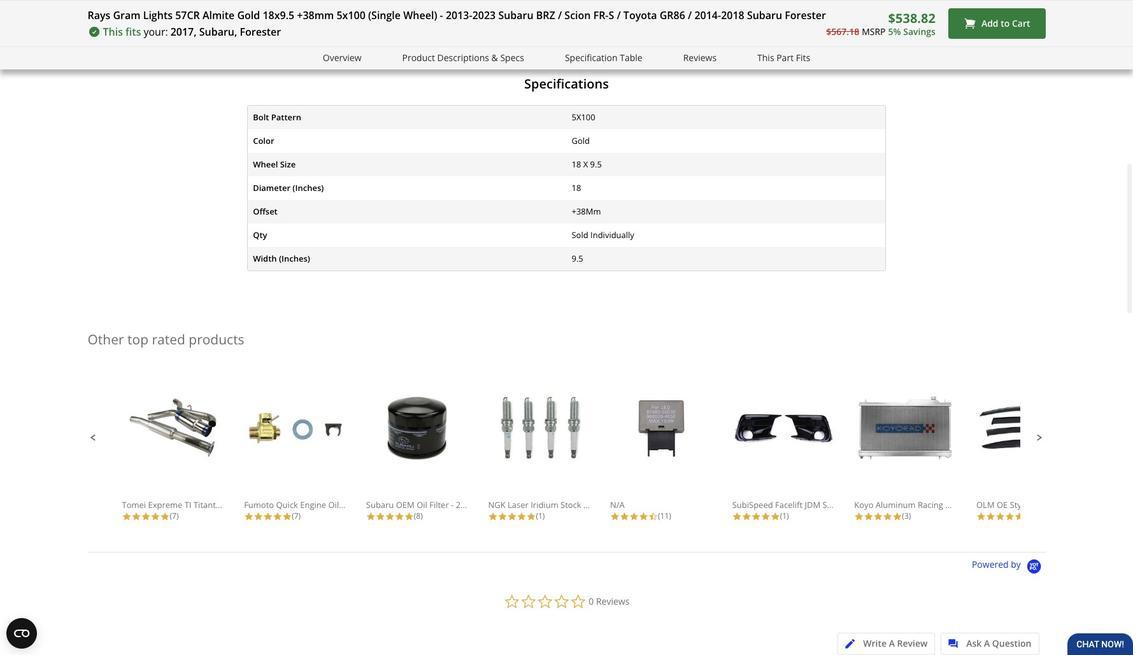 Task type: describe. For each thing, give the bounding box(es) containing it.
engine
[[300, 500, 326, 511]]

descriptions
[[437, 52, 489, 64]]

10 star image from the left
[[620, 512, 629, 522]]

cat-
[[233, 500, 248, 511]]

$538.82 $567.18 msrp 5% savings
[[826, 9, 936, 37]]

bolt
[[253, 111, 269, 123]]

18 for 18
[[572, 182, 581, 194]]

2 star image from the left
[[132, 512, 141, 522]]

0 vertical spatial 2013+
[[317, 1, 346, 15]]

16 star image from the left
[[854, 512, 864, 522]]

2 horizontal spatial s
[[609, 8, 614, 22]]

18 for 18 x 9.5
[[572, 158, 581, 170]]

qty
[[253, 229, 267, 241]]

forester up descriptions
[[459, 1, 498, 15]]

subaru oem oil filter - 2015+ wrx link
[[366, 395, 499, 511]]

individually
[[591, 229, 634, 241]]

powered
[[972, 559, 1009, 571]]

0 reviews
[[589, 596, 630, 608]]

fumoto quick engine oil drain valve... link
[[244, 395, 391, 511]]

1 vertical spatial 9.5
[[572, 253, 583, 265]]

cart
[[1012, 17, 1030, 29]]

heat
[[584, 500, 602, 511]]

wheel
[[253, 158, 278, 170]]

aluminum
[[876, 500, 916, 511]]

write a review
[[863, 638, 928, 650]]

1 horizontal spatial brz
[[379, 1, 397, 15]]

olm oe style rain guards -...
[[977, 500, 1089, 511]]

oem
[[396, 500, 415, 511]]

18 star image from the left
[[977, 512, 986, 522]]

5x100
[[572, 111, 595, 123]]

1 horizontal spatial reviews
[[683, 52, 717, 64]]

fumoto quick engine oil drain valve...
[[244, 500, 391, 511]]

15 star image from the left
[[864, 512, 874, 522]]

product
[[402, 52, 435, 64]]

ask a question
[[966, 638, 1032, 650]]

review
[[897, 638, 928, 650]]

scion
[[565, 8, 591, 22]]

overview link
[[323, 51, 361, 65]]

fumoto
[[244, 500, 274, 511]]

forester right subaru,
[[240, 25, 281, 39]]

pattern
[[271, 111, 301, 123]]

gram for +38
[[112, 1, 139, 15]]

13 star image from the left
[[761, 512, 771, 522]]

specification
[[565, 52, 618, 64]]

- left fits
[[108, 18, 111, 32]]

- right the radiator
[[980, 500, 983, 511]]

bolt pattern
[[253, 111, 301, 123]]

+38mm
[[572, 206, 601, 217]]

20 star image from the left
[[1005, 512, 1015, 522]]

5 star image from the left
[[273, 512, 282, 522]]

ngk
[[488, 500, 506, 511]]

(inches) for diameter (inches)
[[293, 182, 324, 194]]

12 star image from the left
[[742, 512, 751, 522]]

tomei
[[122, 500, 146, 511]]

other
[[88, 331, 124, 349]]

this part fits link
[[757, 51, 810, 65]]

specification table link
[[565, 51, 643, 65]]

gold up subaru,
[[232, 1, 255, 15]]

12 star image from the left
[[610, 512, 620, 522]]

0 horizontal spatial s
[[160, 18, 166, 32]]

product descriptions & specs
[[402, 52, 524, 64]]

6 star image from the left
[[385, 512, 395, 522]]

this for this fits your: 2017, subaru, forester
[[103, 25, 123, 39]]

powered by link
[[972, 559, 1046, 575]]

9 star image from the left
[[498, 512, 507, 522]]

gr86
[[660, 8, 685, 22]]

16 star image from the left
[[883, 512, 893, 522]]

add to cart button
[[948, 8, 1046, 39]]

1 star image from the left
[[160, 512, 170, 522]]

1 horizontal spatial subaru
[[498, 8, 534, 22]]

rays for subaru
[[88, 8, 110, 22]]

specification table
[[565, 52, 643, 64]]

stock
[[561, 500, 581, 511]]

7 star image from the left
[[404, 512, 414, 522]]

this for this part fits
[[757, 52, 774, 64]]

width (inches)
[[253, 253, 310, 265]]

9 star image from the left
[[526, 512, 536, 522]]

diameter
[[253, 182, 290, 194]]

- right filter
[[451, 500, 454, 511]]

1 oil from the left
[[328, 500, 339, 511]]

ngk laser iridium stock heat range...
[[488, 500, 634, 511]]

racing
[[918, 500, 943, 511]]

2 total reviews element
[[977, 511, 1078, 522]]

msrp
[[862, 25, 886, 37]]

13 star image from the left
[[639, 512, 649, 522]]

0 horizontal spatial 2013+
[[114, 18, 143, 32]]

forester up fits
[[785, 8, 826, 22]]

18x9.5 for subaru
[[263, 8, 294, 22]]

- right guards
[[1080, 500, 1083, 511]]

half star image
[[649, 512, 658, 522]]

11 star image from the left
[[629, 512, 639, 522]]

reviews link
[[683, 51, 717, 65]]

question
[[992, 638, 1032, 650]]

valve...
[[364, 500, 391, 511]]

8 star image from the left
[[395, 512, 404, 522]]

0
[[589, 596, 594, 608]]

5%
[[888, 25, 901, 37]]

wrx
[[482, 500, 499, 511]]

rays for +38
[[88, 1, 110, 15]]

oe
[[997, 500, 1008, 511]]

write no frame image
[[845, 640, 861, 649]]

2013-
[[446, 8, 472, 22]]

olm
[[977, 500, 995, 511]]

filter
[[429, 500, 449, 511]]

gold left the 2014-
[[646, 1, 668, 15]]

1 horizontal spatial fr-
[[349, 1, 364, 15]]

2 star image from the left
[[244, 512, 254, 522]]

7 total reviews element for quick
[[244, 511, 346, 522]]

this fits your: 2017, subaru, forester
[[103, 25, 281, 39]]

offset
[[253, 206, 278, 217]]

subaru,
[[199, 25, 237, 39]]

(1) for laser
[[536, 511, 545, 522]]

+38mm
[[297, 8, 334, 22]]

14 star image from the left
[[771, 512, 780, 522]]

17 star image from the left
[[874, 512, 883, 522]]

your:
[[144, 25, 168, 39]]

5x100
[[337, 8, 366, 22]]

18 x 9.5
[[572, 158, 602, 170]]

radiator
[[945, 500, 978, 511]]

2017,
[[171, 25, 197, 39]]

15 star image from the left
[[751, 512, 761, 522]]

color
[[253, 135, 274, 146]]

2 horizontal spatial subaru
[[747, 8, 782, 22]]

forester left "+38mm" on the top of page
[[255, 18, 295, 32]]

tomei expreme ti titantium cat-back...
[[122, 500, 273, 511]]

14 star image from the left
[[732, 512, 742, 522]]

0 vertical spatial +38
[[291, 1, 309, 15]]

gold down 5x100
[[572, 135, 590, 146]]

3 star image from the left
[[141, 512, 151, 522]]

2014-
[[695, 8, 721, 22]]

lights for +38
[[141, 1, 170, 15]]

3 total reviews element
[[854, 511, 956, 522]]



Task type: locate. For each thing, give the bounding box(es) containing it.
subaru right 2023 on the left
[[498, 8, 534, 22]]

product descriptions & specs link
[[402, 51, 524, 65]]

fits
[[796, 52, 810, 64]]

lights for subaru
[[143, 8, 173, 22]]

0 vertical spatial 2014+
[[427, 1, 456, 15]]

...
[[983, 500, 990, 511], [1083, 500, 1089, 511]]

(1) left jdm
[[780, 511, 789, 522]]

1 total reviews element for laser
[[488, 511, 590, 522]]

2 horizontal spatial brz
[[536, 8, 555, 22]]

fr- right fits
[[145, 18, 160, 32]]

2015+
[[456, 500, 480, 511]]

2014+ right 2017,
[[223, 18, 252, 32]]

(7) right back...
[[292, 511, 301, 522]]

rain
[[1031, 500, 1047, 511]]

n/a
[[610, 500, 625, 511]]

0 horizontal spatial 1 total reviews element
[[488, 511, 590, 522]]

(7) for expreme
[[170, 511, 179, 522]]

(1) right laser on the left bottom
[[536, 511, 545, 522]]

9.5 right x
[[590, 158, 602, 170]]

quick
[[276, 500, 298, 511]]

5 star image from the left
[[282, 512, 292, 522]]

subaru inside subaru oem oil filter - 2015+ wrx link
[[366, 500, 394, 511]]

0 horizontal spatial ...
[[983, 500, 990, 511]]

lights
[[141, 1, 170, 15], [555, 1, 583, 15], [143, 8, 173, 22]]

fr- right scion
[[593, 8, 609, 22]]

0 horizontal spatial +38
[[88, 18, 105, 32]]

1 horizontal spatial (1)
[[780, 511, 789, 522]]

2013+ left your: at the top left
[[114, 18, 143, 32]]

a inside ask a question dropdown button
[[984, 638, 990, 650]]

(3)
[[902, 511, 911, 522]]

-
[[311, 1, 315, 15], [440, 8, 443, 22], [108, 18, 111, 32], [451, 500, 454, 511], [980, 500, 983, 511], [1080, 500, 1083, 511]]

0 horizontal spatial 7 total reviews element
[[122, 511, 224, 522]]

1 horizontal spatial 2014+
[[427, 1, 456, 15]]

(8)
[[414, 511, 423, 522]]

2 ... from the left
[[1083, 500, 1089, 511]]

1 vertical spatial (inches)
[[279, 253, 310, 265]]

this left part
[[757, 52, 774, 64]]

x
[[583, 158, 588, 170]]

1 total reviews element
[[488, 511, 590, 522], [732, 511, 834, 522]]

(11)
[[658, 511, 671, 522]]

reviews right 0 in the right of the page
[[596, 596, 630, 608]]

1 vertical spatial this
[[757, 52, 774, 64]]

wheel)
[[403, 8, 437, 22]]

rated
[[152, 331, 185, 349]]

specs
[[500, 52, 524, 64]]

add to cart
[[982, 17, 1030, 29]]

reviews down the 2014-
[[683, 52, 717, 64]]

- left 2013-
[[440, 8, 443, 22]]

gram
[[112, 1, 139, 15], [526, 1, 552, 15], [113, 8, 140, 22]]

ti
[[185, 500, 191, 511]]

4 star image from the left
[[151, 512, 160, 522]]

overview
[[323, 52, 361, 64]]

subaru right 2018
[[747, 8, 782, 22]]

0 vertical spatial 9.5
[[590, 158, 602, 170]]

this left fits
[[103, 25, 123, 39]]

18 up +38mm
[[572, 182, 581, 194]]

1 vertical spatial reviews
[[596, 596, 630, 608]]

7 total reviews element for expreme
[[122, 511, 224, 522]]

86 right (single
[[406, 1, 418, 15]]

1 horizontal spatial 86
[[406, 1, 418, 15]]

(inches) right width
[[279, 253, 310, 265]]

1 horizontal spatial 9.5
[[590, 158, 602, 170]]

18 left x
[[572, 158, 581, 170]]

1 horizontal spatial 1 total reviews element
[[732, 511, 834, 522]]

1 horizontal spatial oil
[[417, 500, 427, 511]]

s right "+38mm" on the top of page
[[364, 1, 370, 15]]

back...
[[248, 500, 273, 511]]

brz left wheel)
[[379, 1, 397, 15]]

s left toyota
[[609, 8, 614, 22]]

0 horizontal spatial this
[[103, 25, 123, 39]]

brz
[[379, 1, 397, 15], [536, 8, 555, 22], [175, 18, 194, 32]]

0 horizontal spatial 86
[[203, 18, 214, 32]]

18x9.5 for +38
[[257, 1, 289, 15]]

0 horizontal spatial 9.5
[[572, 253, 583, 265]]

0 vertical spatial 18
[[572, 158, 581, 170]]

jdm
[[805, 500, 821, 511]]

0 vertical spatial reviews
[[683, 52, 717, 64]]

1 vertical spatial +38
[[88, 18, 105, 32]]

wheel size
[[253, 158, 296, 170]]

1 horizontal spatial a
[[984, 638, 990, 650]]

n/a link
[[610, 395, 712, 511]]

fr-
[[349, 1, 364, 15], [593, 8, 609, 22], [145, 18, 160, 32]]

write
[[863, 638, 887, 650]]

star image
[[160, 512, 170, 522], [244, 512, 254, 522], [254, 512, 263, 522], [263, 512, 273, 522], [273, 512, 282, 522], [385, 512, 395, 522], [404, 512, 414, 522], [488, 512, 498, 522], [498, 512, 507, 522], [507, 512, 517, 522], [517, 512, 526, 522], [610, 512, 620, 522], [639, 512, 649, 522], [732, 512, 742, 522], [751, 512, 761, 522], [854, 512, 864, 522], [874, 512, 883, 522], [977, 512, 986, 522]]

9.5
[[590, 158, 602, 170], [572, 253, 583, 265]]

style
[[1010, 500, 1028, 511]]

10 star image from the left
[[507, 512, 517, 522]]

0 horizontal spatial reviews
[[596, 596, 630, 608]]

2 18 from the top
[[572, 182, 581, 194]]

2 (7) from the left
[[292, 511, 301, 522]]

1 ... from the left
[[983, 500, 990, 511]]

almite for +38
[[199, 1, 230, 15]]

0 horizontal spatial fr-
[[145, 18, 160, 32]]

+38 left 5x100
[[291, 1, 309, 15]]

gold up this fits your: 2017, subaru, forester
[[237, 8, 260, 22]]

forester
[[459, 1, 498, 15], [785, 8, 826, 22], [255, 18, 295, 32], [240, 25, 281, 39]]

8 total reviews element
[[366, 511, 468, 522]]

19 star image from the left
[[996, 512, 1005, 522]]

subispeed facelift jdm style... link
[[732, 395, 848, 511]]

ask
[[966, 638, 982, 650]]

2 a from the left
[[984, 638, 990, 650]]

8 star image from the left
[[488, 512, 498, 522]]

width
[[253, 253, 277, 265]]

57cr for +38
[[172, 1, 197, 15]]

(inches) down size
[[293, 182, 324, 194]]

0 horizontal spatial (1)
[[536, 511, 545, 522]]

part
[[777, 52, 794, 64]]

(inches) for width (inches)
[[279, 253, 310, 265]]

1 vertical spatial 2013+
[[114, 18, 143, 32]]

1 horizontal spatial s
[[364, 1, 370, 15]]

tomei expreme ti titantium cat-back... link
[[122, 395, 273, 511]]

1 total reviews element for facelift
[[732, 511, 834, 522]]

1 horizontal spatial +38
[[291, 1, 309, 15]]

diameter (inches)
[[253, 182, 324, 194]]

86 right 2017,
[[203, 18, 214, 32]]

almite for subaru
[[203, 8, 235, 22]]

oil right oem
[[417, 500, 427, 511]]

18x9.5
[[257, 1, 289, 15], [671, 1, 702, 15], [263, 8, 294, 22]]

products
[[189, 331, 244, 349]]

6 star image from the left
[[366, 512, 376, 522]]

subaru
[[498, 8, 534, 22], [747, 8, 782, 22], [366, 500, 394, 511]]

a for write
[[889, 638, 895, 650]]

gold
[[232, 1, 255, 15], [646, 1, 668, 15], [237, 8, 260, 22], [572, 135, 590, 146]]

write a review button
[[838, 633, 935, 655]]

7 star image from the left
[[376, 512, 385, 522]]

21 star image from the left
[[1015, 512, 1024, 522]]

subispeed facelift jdm style...
[[732, 500, 848, 511]]

1 vertical spatial 2014+
[[223, 18, 252, 32]]

s left 2017,
[[160, 18, 166, 32]]

2018
[[721, 8, 745, 22]]

2014+ left 2023 on the left
[[427, 1, 456, 15]]

brz right your: at the top left
[[175, 18, 194, 32]]

$538.82
[[888, 9, 936, 27]]

2 1 total reviews element from the left
[[732, 511, 834, 522]]

1 horizontal spatial 7 total reviews element
[[244, 511, 346, 522]]

style...
[[823, 500, 848, 511]]

3 star image from the left
[[254, 512, 263, 522]]

0 horizontal spatial 2014+
[[223, 18, 252, 32]]

add
[[982, 17, 999, 29]]

top
[[127, 331, 148, 349]]

- left 5x100
[[311, 1, 315, 15]]

fits
[[126, 25, 141, 39]]

0 horizontal spatial subaru
[[366, 500, 394, 511]]

... right guards
[[1083, 500, 1089, 511]]

a inside write a review dropdown button
[[889, 638, 895, 650]]

1 1 total reviews element from the left
[[488, 511, 590, 522]]

brz left scion
[[536, 8, 555, 22]]

(2)
[[1024, 511, 1033, 522]]

subaru left oem
[[366, 500, 394, 511]]

titantium
[[194, 500, 231, 511]]

rays
[[88, 1, 110, 15], [501, 1, 523, 15], [88, 8, 110, 22]]

sold individually
[[572, 229, 634, 241]]

&
[[492, 52, 498, 64]]

0 vertical spatial this
[[103, 25, 123, 39]]

2 horizontal spatial fr-
[[593, 8, 609, 22]]

oil left 'drain'
[[328, 500, 339, 511]]

sold
[[572, 229, 588, 241]]

0 vertical spatial (inches)
[[293, 182, 324, 194]]

a right write
[[889, 638, 895, 650]]

subaru oem oil filter - 2015+ wrx
[[366, 500, 499, 511]]

1 horizontal spatial ...
[[1083, 500, 1089, 511]]

17 star image from the left
[[893, 512, 902, 522]]

0 vertical spatial 86
[[406, 1, 418, 15]]

9.5 down sold
[[572, 253, 583, 265]]

gram for subaru
[[113, 8, 140, 22]]

1 (7) from the left
[[170, 511, 179, 522]]

oil
[[328, 500, 339, 511], [417, 500, 427, 511]]

2 (1) from the left
[[780, 511, 789, 522]]

(7) for quick
[[292, 511, 301, 522]]

facelift
[[775, 500, 803, 511]]

1 vertical spatial 86
[[203, 18, 214, 32]]

dialog image
[[949, 640, 964, 649]]

0 horizontal spatial a
[[889, 638, 895, 650]]

2013+ up overview
[[317, 1, 346, 15]]

a right ask
[[984, 638, 990, 650]]

almite
[[199, 1, 230, 15], [613, 1, 643, 15], [203, 8, 235, 22]]

(7)
[[170, 511, 179, 522], [292, 511, 301, 522]]

powered by
[[972, 559, 1023, 571]]

guards
[[1050, 500, 1078, 511]]

4 star image from the left
[[263, 512, 273, 522]]

ngk laser iridium stock heat range... link
[[488, 395, 634, 511]]

this
[[103, 25, 123, 39], [757, 52, 774, 64]]

11 total reviews element
[[610, 511, 712, 522]]

+38 left fits
[[88, 18, 105, 32]]

0 horizontal spatial brz
[[175, 18, 194, 32]]

specifications
[[524, 75, 609, 92]]

fr- left (single
[[349, 1, 364, 15]]

1 star image from the left
[[122, 512, 132, 522]]

1 7 total reviews element from the left
[[122, 511, 224, 522]]

11 star image from the left
[[517, 512, 526, 522]]

rays gram lights 57cr almite gold 18x9.5 +38mm 5x100 (single wheel) - 2013-2023 subaru brz / scion fr-s / toyota gr86 / 2014-2018 subaru forester
[[88, 8, 826, 22]]

57cr for subaru
[[175, 8, 200, 22]]

1 18 from the top
[[572, 158, 581, 170]]

to
[[1001, 17, 1010, 29]]

1 horizontal spatial (7)
[[292, 511, 301, 522]]

1 horizontal spatial 2013+
[[317, 1, 346, 15]]

(7) left ti
[[170, 511, 179, 522]]

koyo
[[854, 500, 874, 511]]

57cr
[[172, 1, 197, 15], [586, 1, 610, 15], [175, 8, 200, 22]]

2 7 total reviews element from the left
[[244, 511, 346, 522]]

... left oe
[[983, 500, 990, 511]]

a for ask
[[984, 638, 990, 650]]

1 (1) from the left
[[536, 511, 545, 522]]

+38
[[291, 1, 309, 15], [88, 18, 105, 32]]

by
[[1011, 559, 1021, 571]]

0 horizontal spatial (7)
[[170, 511, 179, 522]]

savings
[[903, 25, 936, 37]]

ask a question button
[[941, 633, 1039, 655]]

0 horizontal spatial oil
[[328, 500, 339, 511]]

star image
[[122, 512, 132, 522], [132, 512, 141, 522], [141, 512, 151, 522], [151, 512, 160, 522], [282, 512, 292, 522], [366, 512, 376, 522], [376, 512, 385, 522], [395, 512, 404, 522], [526, 512, 536, 522], [620, 512, 629, 522], [629, 512, 639, 522], [742, 512, 751, 522], [761, 512, 771, 522], [771, 512, 780, 522], [864, 512, 874, 522], [883, 512, 893, 522], [893, 512, 902, 522], [986, 512, 996, 522], [996, 512, 1005, 522], [1005, 512, 1015, 522], [1015, 512, 1024, 522]]

1 a from the left
[[889, 638, 895, 650]]

7 total reviews element
[[122, 511, 224, 522], [244, 511, 346, 522]]

18 star image from the left
[[986, 512, 996, 522]]

1 vertical spatial 18
[[572, 182, 581, 194]]

1 horizontal spatial this
[[757, 52, 774, 64]]

(1) for facelift
[[780, 511, 789, 522]]

table
[[620, 52, 643, 64]]

2 oil from the left
[[417, 500, 427, 511]]

open widget image
[[6, 619, 37, 649]]



Task type: vqa. For each thing, say whether or not it's contained in the screenshot.
Test：Jwl+R
no



